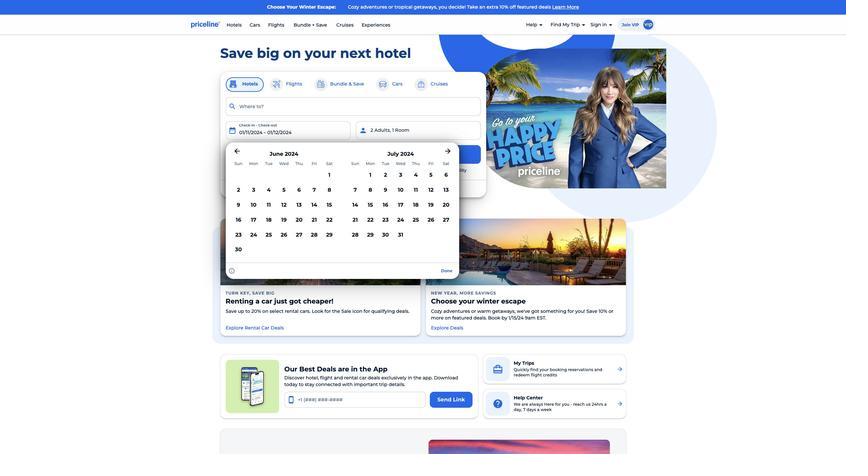 Task type: vqa. For each thing, say whether or not it's contained in the screenshot.
rightmost 1
yes



Task type: describe. For each thing, give the bounding box(es) containing it.
sign
[[591, 22, 601, 28]]

a up save
[[382, 168, 384, 173]]

for left flexibility
[[442, 168, 447, 173]]

send link button
[[430, 393, 472, 409]]

all
[[307, 186, 312, 192]]

7 inside help center we are always here for you - reach us 24hrs a day, 7 days a week
[[523, 408, 526, 413]]

car
[[261, 326, 269, 332]]

stay
[[305, 382, 314, 388]]

tue for july
[[382, 161, 389, 166]]

find
[[530, 368, 539, 373]]

june
[[270, 151, 283, 157]]

0 vertical spatial flights
[[268, 22, 284, 28]]

est.
[[537, 316, 546, 322]]

tue for june
[[265, 161, 273, 166]]

year,
[[444, 291, 458, 296]]

bundle & save
[[330, 81, 364, 87]]

29 button for july 2024
[[363, 228, 378, 243]]

free
[[407, 168, 415, 173]]

20 button for july 2024
[[439, 198, 454, 213]]

flexibility
[[448, 168, 467, 173]]

2 button for june
[[231, 183, 246, 198]]

20 button for june 2024
[[292, 213, 307, 228]]

save
[[376, 186, 387, 192]]

-
[[571, 403, 572, 408]]

your inside 'link'
[[320, 186, 330, 192]]

7 for july 2024
[[354, 187, 357, 194]]

11 button for july 2024
[[408, 183, 423, 198]]

flights button
[[269, 77, 308, 92]]

july 2024
[[388, 151, 414, 157]]

12 button for june 2024
[[276, 198, 292, 213]]

12 button for july 2024
[[423, 183, 439, 198]]

2024 for june 2024
[[285, 151, 298, 157]]

2 for june
[[237, 187, 240, 194]]

flights link
[[268, 22, 284, 28]]

1 vertical spatial in
[[351, 366, 358, 374]]

cars button
[[376, 77, 409, 92]]

us
[[586, 403, 591, 408]]

17 for june
[[251, 217, 256, 223]]

0 vertical spatial bundle + save
[[292, 22, 328, 28]]

0 vertical spatial getaways,
[[414, 4, 437, 10]]

1 horizontal spatial or
[[471, 309, 476, 315]]

0 vertical spatial hotel
[[375, 45, 411, 61]]

select
[[270, 309, 284, 315]]

your inside new year, more savings choose your winter escape cozy adventures or warm getaways, we've got something for you! save 10% or more on featured deals. book by 1/15/24 9am est.
[[459, 298, 475, 306]]

the inside turn key, save big renting a car just got cheaper! save up to 20% on select rental cars. look for the sale icon for qualifying deals.
[[332, 309, 340, 315]]

a inside turn key, save big renting a car just got cheaper! save up to 20% on select rental cars. look for the sale icon for qualifying deals.
[[255, 298, 260, 306]]

29 for june 2024
[[326, 232, 333, 238]]

traveler selection text field
[[356, 121, 481, 140]]

add a car
[[286, 152, 307, 157]]

done button
[[437, 266, 456, 277]]

8 for july 2024
[[369, 187, 372, 194]]

exclusively
[[381, 376, 407, 382]]

fri for july 2024
[[428, 161, 434, 166]]

my trips quickly find your booking reservations and redeem flight credits
[[514, 361, 602, 378]]

my inside my trips quickly find your booking reservations and redeem flight credits
[[514, 361, 521, 367]]

10 for july
[[398, 187, 404, 194]]

10 button for june
[[246, 198, 261, 213]]

9 for june
[[237, 202, 240, 208]]

something
[[541, 309, 566, 315]]

cozy adventures or tropical getaways, you decide! take an extra 10% off featured deals learn more
[[348, 4, 579, 10]]

join vip
[[622, 22, 639, 27]]

5 for june 2024
[[282, 187, 286, 194]]

extra
[[487, 4, 498, 10]]

adventures inside new year, more savings choose your winter escape cozy adventures or warm getaways, we've got something for you! save 10% or more on featured deals. book by 1/15/24 9am est.
[[443, 309, 470, 315]]

29 for july 2024
[[367, 232, 374, 238]]

here
[[544, 403, 554, 408]]

our best deals are in the app discover hotel, flight and rental car deals exclusively in the app. download today to stay connected with important trip details.
[[284, 366, 458, 388]]

app.
[[423, 376, 433, 382]]

save big on your next hotel
[[220, 45, 411, 61]]

bundle + save link
[[292, 22, 328, 28]]

big
[[257, 45, 279, 61]]

16 button for july 2024
[[378, 198, 393, 213]]

link
[[453, 397, 465, 404]]

your down bundle + save link
[[305, 45, 336, 61]]

4 for july 2024
[[414, 172, 418, 179]]

choose your winter escape:
[[267, 4, 337, 10]]

28 button for july 2024
[[348, 228, 363, 243]]

28 for june 2024
[[311, 232, 318, 238]]

sign in button
[[591, 16, 612, 34]]

21 button for july 2024
[[348, 213, 363, 228]]

13 for july 2024
[[444, 187, 449, 194]]

hotels link
[[227, 22, 242, 28]]

an
[[479, 4, 485, 10]]

key,
[[240, 291, 251, 296]]

choose inside new year, more savings choose your winter escape cozy adventures or warm getaways, we've got something for you! save 10% or more on featured deals. book by 1/15/24 9am est.
[[431, 298, 457, 306]]

of
[[314, 186, 318, 192]]

renting
[[226, 298, 254, 306]]

june 2024
[[270, 151, 298, 157]]

save down the hotels link
[[220, 45, 253, 61]]

find your hotel button
[[356, 145, 481, 164]]

hotels
[[331, 186, 346, 192]]

0 horizontal spatial choose
[[267, 4, 285, 10]]

sat for june 2024
[[326, 161, 333, 166]]

book all of your hotels at once and save up to $625
[[293, 186, 413, 192]]

0 horizontal spatial bundle
[[239, 151, 257, 157]]

my inside dropdown button
[[563, 22, 570, 28]]

15 for july 2024
[[368, 202, 373, 208]]

getaways, inside new year, more savings choose your winter escape cozy adventures or warm getaways, we've got something for you! save 10% or more on featured deals. book by 1/15/24 9am est.
[[492, 309, 516, 315]]

connected
[[316, 382, 341, 388]]

7 button for july 2024
[[348, 183, 363, 198]]

19 for july 2024
[[428, 202, 434, 208]]

center
[[526, 396, 543, 402]]

save left add
[[262, 151, 274, 157]]

0 vertical spatial bundle
[[294, 22, 311, 28]]

1 vertical spatial hotel
[[385, 168, 396, 173]]

3 for july
[[399, 172, 402, 179]]

11 for july 2024
[[414, 187, 418, 194]]

to inside turn key, save big renting a car just got cheaper! save up to 20% on select rental cars. look for the sale icon for qualifying deals.
[[245, 309, 250, 315]]

23 button for july
[[378, 213, 393, 228]]

27 button for july 2024
[[439, 213, 454, 228]]

save inside turn key, save big renting a car just got cheaper! save up to 20% on select rental cars. look for the sale icon for qualifying deals.
[[226, 309, 237, 315]]

look
[[312, 309, 323, 315]]

1/15/24
[[509, 316, 524, 322]]

arrowright image for help center
[[617, 401, 623, 408]]

show july 2024 image
[[444, 147, 452, 155]]

join
[[622, 22, 631, 27]]

once
[[353, 186, 365, 192]]

2 vertical spatial in
[[408, 376, 412, 382]]

9 button for june
[[231, 198, 246, 213]]

trips
[[522, 361, 534, 367]]

cozy inside new year, more savings choose your winter escape cozy adventures or warm getaways, we've got something for you! save 10% or more on featured deals. book by 1/15/24 9am est.
[[431, 309, 442, 315]]

to inside our best deals are in the app discover hotel, flight and rental car deals exclusively in the app. download today to stay connected with important trip details.
[[299, 382, 304, 388]]

vip
[[632, 22, 639, 27]]

+1 (###) ###-#### field
[[284, 393, 426, 409]]

14 button for june 2024
[[307, 198, 322, 213]]

rental inside turn key, save big renting a car just got cheaper! save up to 20% on select rental cars. look for the sale icon for qualifying deals.
[[285, 309, 299, 315]]

new year, more savings choose your winter escape cozy adventures or warm getaways, we've got something for you! save 10% or more on featured deals. book by 1/15/24 9am est.
[[431, 291, 613, 322]]

find your hotel
[[397, 151, 440, 158]]

19 for june 2024
[[281, 217, 287, 223]]

sun for july
[[351, 161, 359, 166]]

24 button for july
[[393, 213, 408, 228]]

rental
[[245, 326, 260, 332]]

sign in
[[591, 22, 607, 28]]

download
[[434, 376, 458, 382]]

find for find my trip
[[551, 22, 561, 28]]

0 horizontal spatial +
[[258, 151, 261, 157]]

bundle inside button
[[330, 81, 347, 87]]

got inside new year, more savings choose your winter escape cozy adventures or warm getaways, we've got something for you! save 10% or more on featured deals. book by 1/15/24 9am est.
[[531, 309, 539, 315]]

up inside turn key, save big renting a car just got cheaper! save up to 20% on select rental cars. look for the sale icon for qualifying deals.
[[238, 309, 244, 315]]

2 horizontal spatial deals
[[450, 326, 463, 332]]

18 button for june 2024
[[261, 213, 276, 228]]

you inside help center we are always here for you - reach us 24hrs a day, 7 days a week
[[562, 403, 570, 408]]

more
[[567, 4, 579, 10]]

21 for june 2024
[[312, 217, 317, 223]]

0 vertical spatial hotels
[[227, 22, 242, 28]]

hotels button
[[226, 77, 264, 92]]

help for help
[[526, 22, 537, 28]]

0 horizontal spatial cars
[[250, 22, 260, 28]]

27 button for june 2024
[[292, 228, 307, 243]]

with inside our best deals are in the app discover hotel, flight and rental car deals exclusively in the app. download today to stay connected with important trip details.
[[342, 382, 353, 388]]

20%
[[251, 309, 261, 315]]

just
[[274, 298, 287, 306]]

a right add
[[296, 152, 299, 157]]

19 button for june 2024
[[276, 213, 292, 228]]

1 horizontal spatial on
[[283, 45, 301, 61]]

Where to? field
[[226, 97, 481, 116]]

your for find
[[411, 151, 423, 158]]

0 horizontal spatial cruises
[[336, 22, 354, 28]]

flight for deals
[[320, 376, 333, 382]]

hotel,
[[306, 376, 319, 382]]

save inside bundle & save button
[[353, 81, 364, 87]]

11 button for june 2024
[[261, 198, 276, 213]]

24 for june
[[250, 232, 257, 238]]

10 for june
[[251, 202, 257, 208]]

17 button for july
[[393, 198, 408, 213]]

0 horizontal spatial or
[[388, 4, 393, 10]]

winter
[[299, 4, 316, 10]]

2 horizontal spatial or
[[609, 309, 613, 315]]

25 for july 2024
[[413, 217, 419, 223]]

cars inside button
[[392, 81, 403, 87]]

0 vertical spatial with
[[397, 168, 406, 173]]

qualifying
[[371, 309, 395, 315]]

always
[[529, 403, 543, 408]]

turn key, save big renting a car just got cheaper! save up to 20% on select rental cars. look for the sale icon for qualifying deals.
[[226, 291, 410, 315]]

12 for june 2024
[[281, 202, 287, 208]]

deals for app
[[368, 376, 380, 382]]

0 vertical spatial featured
[[517, 4, 537, 10]]

13 for june 2024
[[297, 202, 302, 208]]

wed for july
[[396, 161, 405, 166]]

4 button for june 2024
[[261, 183, 276, 198]]

31 button
[[393, 228, 408, 243]]

9 for july
[[384, 187, 387, 194]]

26 for june 2024
[[281, 232, 287, 238]]

8 for june 2024
[[328, 187, 331, 194]]

28 button for june 2024
[[307, 228, 322, 243]]

6 button for june 2024
[[292, 183, 307, 198]]

a right 24hrs at right
[[604, 403, 607, 408]]

0 vertical spatial you
[[439, 4, 447, 10]]

cruises inside button
[[431, 81, 448, 87]]

new
[[431, 291, 443, 296]]

Check-in - Check-out field
[[226, 121, 351, 140]]

a down the always
[[537, 408, 540, 413]]

11 for june 2024
[[267, 202, 271, 208]]

save inside new year, more savings choose your winter escape cozy adventures or warm getaways, we've got something for you! save 10% or more on featured deals. book by 1/15/24 9am est.
[[586, 309, 597, 315]]

24hrs
[[592, 403, 603, 408]]

more
[[460, 291, 474, 296]]

best
[[299, 366, 315, 374]]

more
[[431, 316, 444, 322]]

warm
[[477, 309, 491, 315]]

1 vertical spatial the
[[360, 366, 371, 374]]

0 vertical spatial adventures
[[360, 4, 387, 10]]

5 for july 2024
[[429, 172, 433, 179]]



Task type: locate. For each thing, give the bounding box(es) containing it.
0 vertical spatial 3
[[399, 172, 402, 179]]

0 horizontal spatial fri
[[312, 161, 317, 166]]

2 vertical spatial the
[[413, 376, 421, 382]]

2 14 from the left
[[352, 202, 358, 208]]

1 horizontal spatial 14 button
[[348, 198, 363, 213]]

1 vertical spatial up
[[238, 309, 244, 315]]

11
[[414, 187, 418, 194], [267, 202, 271, 208]]

1 horizontal spatial 9
[[384, 187, 387, 194]]

1 horizontal spatial 15
[[368, 202, 373, 208]]

discover
[[284, 376, 305, 382]]

to left 20%
[[245, 309, 250, 315]]

cancellation
[[416, 168, 441, 173]]

6 for june 2024
[[297, 187, 301, 194]]

vip badge icon image
[[643, 20, 653, 30]]

15 button down hotels at the top of the page
[[322, 198, 337, 213]]

6
[[444, 172, 448, 179], [297, 187, 301, 194]]

1 2024 from the left
[[285, 151, 298, 157]]

sat up hotels at the top of the page
[[326, 161, 333, 166]]

deals.
[[396, 309, 410, 315], [474, 316, 487, 322]]

30 for july 2024
[[382, 232, 389, 238]]

1 vertical spatial 19
[[281, 217, 287, 223]]

next
[[340, 45, 371, 61]]

1 29 from the left
[[326, 232, 333, 238]]

2 14 button from the left
[[348, 198, 363, 213]]

1 21 button from the left
[[307, 213, 322, 228]]

6 left all
[[297, 187, 301, 194]]

are for we
[[522, 403, 528, 408]]

0 horizontal spatial 25
[[266, 232, 272, 238]]

show april 2024 image
[[233, 147, 241, 155]]

tue down july
[[382, 161, 389, 166]]

for right the icon
[[364, 309, 370, 315]]

0 horizontal spatial 3
[[252, 187, 255, 194]]

21 button for june 2024
[[307, 213, 322, 228]]

5
[[429, 172, 433, 179], [282, 187, 286, 194]]

deals inside our best deals are in the app discover hotel, flight and rental car deals exclusively in the app. download today to stay connected with important trip details.
[[368, 376, 380, 382]]

cars
[[250, 22, 260, 28], [392, 81, 403, 87]]

28 button
[[307, 228, 322, 243], [348, 228, 363, 243]]

2 21 from the left
[[353, 217, 358, 223]]

2 button for july
[[378, 168, 393, 183]]

on inside new year, more savings choose your winter escape cozy adventures or warm getaways, we've got something for you! save 10% or more on featured deals. book by 1/15/24 9am est.
[[445, 316, 451, 322]]

0 vertical spatial 12
[[428, 187, 434, 194]]

0 horizontal spatial deals
[[271, 326, 284, 332]]

1 vertical spatial 6
[[297, 187, 301, 194]]

25 button for july 2024
[[408, 213, 423, 228]]

24 for july
[[397, 217, 404, 223]]

2 1 button from the left
[[363, 168, 378, 183]]

17 button for june
[[246, 213, 261, 228]]

27 button
[[439, 213, 454, 228], [292, 228, 307, 243]]

join vip link
[[618, 18, 657, 31]]

flights inside button
[[286, 81, 302, 87]]

29 button for june 2024
[[322, 228, 337, 243]]

31
[[398, 232, 403, 238]]

1 14 button from the left
[[307, 198, 322, 213]]

1 horizontal spatial flight
[[531, 373, 542, 378]]

23 button for june
[[231, 228, 246, 243]]

14 button down book all of your hotels at once and save up to $625 'link'
[[348, 198, 363, 213]]

in right 'sign'
[[602, 22, 607, 28]]

14 down book all of your hotels at once and save up to $625 'link'
[[352, 202, 358, 208]]

decide!
[[449, 4, 466, 10]]

trip
[[571, 22, 580, 28]]

1 vertical spatial adventures
[[443, 309, 470, 315]]

choose up flights link
[[267, 4, 285, 10]]

1 vertical spatial 5
[[282, 187, 286, 194]]

0 horizontal spatial deals.
[[396, 309, 410, 315]]

0 horizontal spatial 20 button
[[292, 213, 307, 228]]

21 down of
[[312, 217, 317, 223]]

3 button for july
[[393, 168, 408, 183]]

8 button right of
[[322, 183, 337, 198]]

send
[[437, 397, 452, 404]]

0 vertical spatial 23
[[382, 217, 389, 223]]

explore for renting a car just got cheaper!
[[226, 326, 243, 332]]

1 horizontal spatial 10 button
[[393, 183, 408, 198]]

0 vertical spatial 24
[[397, 217, 404, 223]]

are
[[338, 366, 349, 374], [522, 403, 528, 408]]

7 button for june 2024
[[307, 183, 322, 198]]

10 button for july
[[393, 183, 408, 198]]

5 button for july 2024
[[423, 168, 439, 183]]

22 for june 2024
[[326, 217, 333, 223]]

thu for july 2024
[[412, 161, 420, 166]]

0 horizontal spatial 4
[[267, 187, 271, 194]]

quickly
[[514, 368, 529, 373]]

0 horizontal spatial 23
[[235, 232, 242, 238]]

find my trip
[[551, 22, 580, 28]]

send link
[[437, 397, 465, 404]]

1 vertical spatial got
[[531, 309, 539, 315]]

0 horizontal spatial getaways,
[[414, 4, 437, 10]]

are right "we"
[[522, 403, 528, 408]]

15 for june 2024
[[327, 202, 332, 208]]

25
[[413, 217, 419, 223], [266, 232, 272, 238]]

1 horizontal spatial 5 button
[[423, 168, 439, 183]]

1 sun from the left
[[235, 161, 243, 166]]

mon for june
[[249, 161, 258, 166]]

0 horizontal spatial book
[[293, 186, 306, 192]]

and inside our best deals are in the app discover hotel, flight and rental car deals exclusively in the app. download today to stay connected with important trip details.
[[334, 376, 343, 382]]

1 22 from the left
[[326, 217, 333, 223]]

on inside turn key, save big renting a car just got cheaper! save up to 20% on select rental cars. look for the sale icon for qualifying deals.
[[262, 309, 268, 315]]

0 horizontal spatial 10%
[[500, 4, 508, 10]]

arrowright image
[[617, 367, 623, 373], [617, 401, 623, 408]]

16 button for june 2024
[[231, 213, 246, 228]]

cruises
[[336, 22, 354, 28], [431, 81, 448, 87]]

or left warm
[[471, 309, 476, 315]]

27
[[443, 217, 449, 223], [296, 232, 302, 238]]

types of travel tab list
[[226, 77, 481, 92]]

your inside button
[[411, 151, 423, 158]]

0 horizontal spatial 7
[[313, 187, 316, 194]]

12
[[428, 187, 434, 194], [281, 202, 287, 208]]

2 15 from the left
[[368, 202, 373, 208]]

deals. inside new year, more savings choose your winter escape cozy adventures or warm getaways, we've got something for you! save 10% or more on featured deals. book by 1/15/24 9am est.
[[474, 316, 487, 322]]

explore for choose your winter escape
[[431, 326, 449, 332]]

1 1 from the left
[[328, 172, 331, 179]]

30 for june 2024
[[235, 247, 242, 253]]

1 button for july 2024
[[363, 168, 378, 183]]

None field
[[226, 97, 481, 116]]

2 2024 from the left
[[400, 151, 414, 157]]

sat for july 2024
[[443, 161, 449, 166]]

15 down book all of your hotels at once and save up to $625 'link'
[[368, 202, 373, 208]]

1 horizontal spatial 27 button
[[439, 213, 454, 228]]

book inside new year, more savings choose your winter escape cozy adventures or warm getaways, we've got something for you! save 10% or more on featured deals. book by 1/15/24 9am est.
[[488, 316, 500, 322]]

experiences
[[362, 22, 390, 28]]

1 horizontal spatial 24
[[397, 217, 404, 223]]

0 vertical spatial 4
[[414, 172, 418, 179]]

flight inside our best deals are in the app discover hotel, flight and rental car deals exclusively in the app. download today to stay connected with important trip details.
[[320, 376, 333, 382]]

1 vertical spatial bundle
[[330, 81, 347, 87]]

the left app
[[360, 366, 371, 374]]

2 horizontal spatial in
[[602, 22, 607, 28]]

are inside help center we are always here for you - reach us 24hrs a day, 7 days a week
[[522, 403, 528, 408]]

18 button for july 2024
[[408, 198, 423, 213]]

6 button left all
[[292, 183, 307, 198]]

14 button
[[307, 198, 322, 213], [348, 198, 363, 213]]

2 28 button from the left
[[348, 228, 363, 243]]

important
[[354, 382, 378, 388]]

1 horizontal spatial got
[[531, 309, 539, 315]]

10 button
[[393, 183, 408, 198], [246, 198, 261, 213]]

0 horizontal spatial 8 button
[[322, 183, 337, 198]]

thu up the "book a hotel with free cancellation for flexibility"
[[412, 161, 420, 166]]

2 wed from the left
[[396, 161, 405, 166]]

deals. down warm
[[474, 316, 487, 322]]

mon for july
[[366, 161, 375, 166]]

find inside button
[[397, 151, 409, 158]]

1 thu from the left
[[295, 161, 303, 166]]

14 down of
[[311, 202, 317, 208]]

flight inside my trips quickly find your booking reservations and redeem flight credits
[[531, 373, 542, 378]]

book left by
[[488, 316, 500, 322]]

deals. inside turn key, save big renting a car just got cheaper! save up to 20% on select rental cars. look for the sale icon for qualifying deals.
[[396, 309, 410, 315]]

2 horizontal spatial bundle
[[330, 81, 347, 87]]

1 vertical spatial 10%
[[599, 309, 607, 315]]

0 horizontal spatial 22
[[326, 217, 333, 223]]

0 horizontal spatial 13 button
[[292, 198, 307, 213]]

for left you!
[[568, 309, 574, 315]]

find for find your hotel
[[397, 151, 409, 158]]

your left winter
[[287, 4, 298, 10]]

2 8 button from the left
[[363, 183, 378, 198]]

choose down year,
[[431, 298, 457, 306]]

car down big
[[261, 298, 272, 306]]

1 vertical spatial find
[[397, 151, 409, 158]]

sun down show april 2024 icon
[[235, 161, 243, 166]]

on up explore deals
[[445, 316, 451, 322]]

2 8 from the left
[[369, 187, 372, 194]]

0 vertical spatial arrowright image
[[617, 367, 623, 373]]

9 button for july
[[378, 183, 393, 198]]

16 for june 2024
[[236, 217, 241, 223]]

2 arrowright image from the top
[[617, 401, 623, 408]]

week
[[541, 408, 552, 413]]

26 button
[[423, 213, 439, 228], [276, 228, 292, 243]]

2024 for july 2024
[[400, 151, 414, 157]]

0 horizontal spatial 20
[[296, 217, 303, 223]]

2 fri from the left
[[428, 161, 434, 166]]

got
[[289, 298, 301, 306], [531, 309, 539, 315]]

1 vertical spatial choose
[[431, 298, 457, 306]]

for inside help center we are always here for you - reach us 24hrs a day, 7 days a week
[[555, 403, 561, 408]]

the left sale
[[332, 309, 340, 315]]

1 tue from the left
[[265, 161, 273, 166]]

10% left off
[[500, 4, 508, 10]]

1 8 button from the left
[[322, 183, 337, 198]]

2 21 button from the left
[[348, 213, 363, 228]]

20 button
[[439, 198, 454, 213], [292, 213, 307, 228]]

1 horizontal spatial sat
[[443, 161, 449, 166]]

1 8 from the left
[[328, 187, 331, 194]]

got up cars.
[[289, 298, 301, 306]]

18 for june 2024
[[266, 217, 272, 223]]

1 wed from the left
[[279, 161, 289, 166]]

winter
[[477, 298, 499, 306]]

1 29 button from the left
[[322, 228, 337, 243]]

25 button
[[408, 213, 423, 228], [261, 228, 276, 243]]

7 button
[[307, 183, 322, 198], [348, 183, 363, 198]]

for right look
[[325, 309, 331, 315]]

deals up important
[[368, 376, 380, 382]]

1 horizontal spatial car
[[300, 152, 307, 157]]

you!
[[575, 309, 585, 315]]

30 button for july
[[378, 228, 393, 243]]

5 button
[[423, 168, 439, 183], [276, 183, 292, 198]]

and left save
[[366, 186, 375, 192]]

1 vertical spatial flights
[[286, 81, 302, 87]]

hotel
[[425, 151, 440, 158]]

2 horizontal spatial 7
[[523, 408, 526, 413]]

0 horizontal spatial got
[[289, 298, 301, 306]]

up right save
[[388, 186, 395, 192]]

your up credits
[[540, 368, 549, 373]]

15 button down save
[[363, 198, 378, 213]]

1 horizontal spatial in
[[408, 376, 412, 382]]

your left hotel
[[411, 151, 423, 158]]

2 horizontal spatial on
[[445, 316, 451, 322]]

0 vertical spatial cozy
[[348, 4, 359, 10]]

1 vertical spatial your
[[411, 151, 423, 158]]

1 28 from the left
[[311, 232, 318, 238]]

1 vertical spatial my
[[514, 361, 521, 367]]

1 horizontal spatial fri
[[428, 161, 434, 166]]

1 vertical spatial 26
[[281, 232, 287, 238]]

1 horizontal spatial tue
[[382, 161, 389, 166]]

26 button for june 2024
[[276, 228, 292, 243]]

1 horizontal spatial wed
[[396, 161, 405, 166]]

8 left hotels at the top of the page
[[328, 187, 331, 194]]

explore rental car deals
[[226, 326, 284, 332]]

save
[[316, 22, 327, 28], [220, 45, 253, 61], [353, 81, 364, 87], [262, 151, 274, 157], [226, 309, 237, 315], [586, 309, 597, 315]]

find inside dropdown button
[[551, 22, 561, 28]]

book left all
[[293, 186, 306, 192]]

got inside turn key, save big renting a car just got cheaper! save up to 20% on select rental cars. look for the sale icon for qualifying deals.
[[289, 298, 301, 306]]

2 22 from the left
[[367, 217, 374, 223]]

+ down winter
[[312, 22, 315, 28]]

flight for quickly
[[531, 373, 542, 378]]

27 for june 2024
[[296, 232, 302, 238]]

0 horizontal spatial 14
[[311, 202, 317, 208]]

in up important
[[351, 366, 358, 374]]

cruises button
[[414, 77, 454, 92]]

0 horizontal spatial car
[[261, 298, 272, 306]]

2 tue from the left
[[382, 161, 389, 166]]

app screenshot image
[[226, 361, 279, 414]]

bundle down choose your winter escape:
[[294, 22, 311, 28]]

21 button down of
[[307, 213, 322, 228]]

1 mon from the left
[[249, 161, 258, 166]]

hotel down july
[[385, 168, 396, 173]]

wed
[[279, 161, 289, 166], [396, 161, 405, 166]]

rental left cars.
[[285, 309, 299, 315]]

1 horizontal spatial +
[[312, 22, 315, 28]]

deals for decide!
[[539, 4, 551, 10]]

escape:
[[317, 4, 336, 10]]

1 sat from the left
[[326, 161, 333, 166]]

0 horizontal spatial tue
[[265, 161, 273, 166]]

save down escape:
[[316, 22, 327, 28]]

23 for july
[[382, 217, 389, 223]]

0 vertical spatial car
[[300, 152, 307, 157]]

and inside 'link'
[[366, 186, 375, 192]]

sun up book all of your hotels at once and save up to $625
[[351, 161, 359, 166]]

2 vertical spatial on
[[445, 316, 451, 322]]

0 vertical spatial to
[[396, 186, 401, 192]]

1 22 button from the left
[[322, 213, 337, 228]]

7 button left hotels at the top of the page
[[307, 183, 322, 198]]

on right big
[[283, 45, 301, 61]]

5 right free
[[429, 172, 433, 179]]

sale
[[341, 309, 351, 315]]

0 horizontal spatial 12 button
[[276, 198, 292, 213]]

2024 right july
[[400, 151, 414, 157]]

+ left june
[[258, 151, 261, 157]]

1 15 button from the left
[[322, 198, 337, 213]]

1 horizontal spatial 27
[[443, 217, 449, 223]]

5 left all
[[282, 187, 286, 194]]

2024 right june
[[285, 151, 298, 157]]

1 14 from the left
[[311, 202, 317, 208]]

1 horizontal spatial 21 button
[[348, 213, 363, 228]]

16 button
[[378, 198, 393, 213], [231, 213, 246, 228]]

2 28 from the left
[[352, 232, 359, 238]]

car up important
[[359, 376, 367, 382]]

priceline.com home image
[[191, 21, 220, 28]]

your inside my trips quickly find your booking reservations and redeem flight credits
[[540, 368, 549, 373]]

0 horizontal spatial featured
[[452, 316, 472, 322]]

day,
[[514, 408, 522, 413]]

8 left save
[[369, 187, 372, 194]]

0 horizontal spatial 1
[[328, 172, 331, 179]]

2 horizontal spatial and
[[594, 368, 602, 373]]

up inside 'link'
[[388, 186, 395, 192]]

book up save
[[370, 168, 381, 173]]

our
[[284, 366, 297, 374]]

car right add
[[300, 152, 307, 157]]

7 right all
[[313, 187, 316, 194]]

today
[[284, 382, 298, 388]]

bundle left june
[[239, 151, 257, 157]]

done
[[441, 269, 452, 274]]

1 horizontal spatial cruises
[[431, 81, 448, 87]]

1 horizontal spatial 15 button
[[363, 198, 378, 213]]

2 explore from the left
[[431, 326, 449, 332]]

bundle + save
[[292, 22, 328, 28], [239, 151, 274, 157]]

1 horizontal spatial getaways,
[[492, 309, 516, 315]]

1 horizontal spatial bundle
[[294, 22, 311, 28]]

to
[[396, 186, 401, 192], [245, 309, 250, 315], [299, 382, 304, 388]]

deals left "learn"
[[539, 4, 551, 10]]

wed down july 2024
[[396, 161, 405, 166]]

5 button for june 2024
[[276, 183, 292, 198]]

25 for june 2024
[[266, 232, 272, 238]]

1 for june 2024
[[328, 172, 331, 179]]

book inside 'link'
[[293, 186, 306, 192]]

0 horizontal spatial 25 button
[[261, 228, 276, 243]]

fri for june 2024
[[312, 161, 317, 166]]

featured up explore deals
[[452, 316, 472, 322]]

fri up of
[[312, 161, 317, 166]]

help inside dropdown button
[[526, 22, 537, 28]]

are for deals
[[338, 366, 349, 374]]

for inside new year, more savings choose your winter escape cozy adventures or warm getaways, we've got something for you! save 10% or more on featured deals. book by 1/15/24 9am est.
[[568, 309, 574, 315]]

18 button
[[408, 198, 423, 213], [261, 213, 276, 228]]

1 horizontal spatial 4 button
[[408, 168, 423, 183]]

0 vertical spatial on
[[283, 45, 301, 61]]

cheaper!
[[303, 298, 333, 306]]

2024
[[285, 151, 298, 157], [400, 151, 414, 157]]

1 button
[[322, 168, 337, 183], [363, 168, 378, 183]]

1 7 button from the left
[[307, 183, 322, 198]]

15 down hotels at the top of the page
[[327, 202, 332, 208]]

10% inside new year, more savings choose your winter escape cozy adventures or warm getaways, we've got something for you! save 10% or more on featured deals. book by 1/15/24 9am est.
[[599, 309, 607, 315]]

7 button right hotels at the top of the page
[[348, 183, 363, 198]]

we
[[514, 403, 521, 408]]

2 1 from the left
[[369, 172, 371, 179]]

2 thu from the left
[[412, 161, 420, 166]]

26 button for july 2024
[[423, 213, 439, 228]]

details.
[[389, 382, 405, 388]]

to left stay at the left of the page
[[299, 382, 304, 388]]

22 button for july 2024
[[363, 213, 378, 228]]

in inside "button"
[[602, 22, 607, 28]]

2 22 button from the left
[[363, 213, 378, 228]]

add
[[287, 152, 295, 157]]

flight down find
[[531, 373, 542, 378]]

and
[[366, 186, 375, 192], [594, 368, 602, 373], [334, 376, 343, 382]]

big
[[266, 291, 275, 296]]

my up quickly
[[514, 361, 521, 367]]

help inside help center we are always here for you - reach us 24hrs a day, 7 days a week
[[514, 396, 525, 402]]

1 1 button from the left
[[322, 168, 337, 183]]

0 horizontal spatial rental
[[285, 309, 299, 315]]

july
[[388, 151, 399, 157]]

rental inside our best deals are in the app discover hotel, flight and rental car deals exclusively in the app. download today to stay connected with important trip details.
[[344, 376, 358, 382]]

tropical
[[395, 4, 413, 10]]

fri up cancellation
[[428, 161, 434, 166]]

cruises link
[[336, 22, 354, 28]]

with up +1 (###) ###-#### field
[[342, 382, 353, 388]]

0 horizontal spatial your
[[287, 4, 298, 10]]

find up free
[[397, 151, 409, 158]]

6 button down show july 2024 image
[[439, 168, 454, 183]]

featured inside new year, more savings choose your winter escape cozy adventures or warm getaways, we've got something for you! save 10% or more on featured deals. book by 1/15/24 9am est.
[[452, 316, 472, 322]]

1 vertical spatial 10
[[251, 202, 257, 208]]

0 vertical spatial +
[[312, 22, 315, 28]]

22 button for june 2024
[[322, 213, 337, 228]]

explore rental car deals link
[[226, 326, 415, 332]]

25 button for june 2024
[[261, 228, 276, 243]]

2 7 button from the left
[[348, 183, 363, 198]]

learn
[[552, 4, 566, 10]]

0 horizontal spatial 4 button
[[261, 183, 276, 198]]

22
[[326, 217, 333, 223], [367, 217, 374, 223]]

deals inside our best deals are in the app discover hotel, flight and rental car deals exclusively in the app. download today to stay connected with important trip details.
[[317, 366, 336, 374]]

save right &
[[353, 81, 364, 87]]

car inside our best deals are in the app discover hotel, flight and rental car deals exclusively in the app. download today to stay connected with important trip details.
[[359, 376, 367, 382]]

are inside our best deals are in the app discover hotel, flight and rental car deals exclusively in the app. download today to stay connected with important trip details.
[[338, 366, 349, 374]]

15 button for july 2024
[[363, 198, 378, 213]]

12 for july 2024
[[428, 187, 434, 194]]

13 button for july 2024
[[439, 183, 454, 198]]

my
[[563, 22, 570, 28], [514, 361, 521, 367]]

0 horizontal spatial up
[[238, 309, 244, 315]]

9am
[[525, 316, 536, 322]]

cozy
[[348, 4, 359, 10], [431, 309, 442, 315]]

flight up connected
[[320, 376, 333, 382]]

2 29 from the left
[[367, 232, 374, 238]]

wed down june 2024
[[279, 161, 289, 166]]

24
[[397, 217, 404, 223], [250, 232, 257, 238]]

1 arrowright image from the top
[[617, 367, 623, 373]]

1 horizontal spatial 26 button
[[423, 213, 439, 228]]

thu down add a car at top left
[[295, 161, 303, 166]]

1 21 from the left
[[312, 217, 317, 223]]

0 horizontal spatial 6 button
[[292, 183, 307, 198]]

2 29 button from the left
[[363, 228, 378, 243]]

2 sun from the left
[[351, 161, 359, 166]]

1 fri from the left
[[312, 161, 317, 166]]

sat down show july 2024 image
[[443, 161, 449, 166]]

&
[[349, 81, 352, 87]]

1 15 from the left
[[327, 202, 332, 208]]

getaways,
[[414, 4, 437, 10], [492, 309, 516, 315]]

5 button left all
[[276, 183, 292, 198]]

1 vertical spatial +
[[258, 151, 261, 157]]

or right you!
[[609, 309, 613, 315]]

with left free
[[397, 168, 406, 173]]

23 for june
[[235, 232, 242, 238]]

to inside 'link'
[[396, 186, 401, 192]]

28 for july 2024
[[352, 232, 359, 238]]

1 explore from the left
[[226, 326, 243, 332]]

1 vertical spatial 25
[[266, 232, 272, 238]]

getaways, right tropical
[[414, 4, 437, 10]]

take
[[467, 4, 478, 10]]

getaways, up by
[[492, 309, 516, 315]]

you left decide! at the top right
[[439, 4, 447, 10]]

choose
[[267, 4, 285, 10], [431, 298, 457, 306]]

1
[[328, 172, 331, 179], [369, 172, 371, 179]]

30 button for june
[[231, 243, 246, 258]]

7 for june 2024
[[313, 187, 316, 194]]

21 for july 2024
[[353, 217, 358, 223]]

2 sat from the left
[[443, 161, 449, 166]]

your for choose
[[287, 4, 298, 10]]

17 for july
[[398, 202, 403, 208]]

and right reservations
[[594, 368, 602, 373]]

adventures up experiences
[[360, 4, 387, 10]]

14 for july 2024
[[352, 202, 358, 208]]

16 for july 2024
[[383, 202, 388, 208]]

26 for july 2024
[[428, 217, 434, 223]]

1 horizontal spatial my
[[563, 22, 570, 28]]

turn
[[226, 291, 239, 296]]

3 for june
[[252, 187, 255, 194]]

rental up important
[[344, 376, 358, 382]]

and inside my trips quickly find your booking reservations and redeem flight credits
[[594, 368, 602, 373]]

got up the 9am
[[531, 309, 539, 315]]

0 horizontal spatial bundle + save
[[239, 151, 274, 157]]

0 vertical spatial 10%
[[500, 4, 508, 10]]

0 vertical spatial 26
[[428, 217, 434, 223]]

your down 'more'
[[459, 298, 475, 306]]

book for book a hotel with free cancellation for flexibility
[[370, 168, 381, 173]]

and for once
[[366, 186, 375, 192]]

1 28 button from the left
[[307, 228, 322, 243]]

1 for july 2024
[[369, 172, 371, 179]]

3 button
[[393, 168, 408, 183], [246, 183, 261, 198]]

0 horizontal spatial 28
[[311, 232, 318, 238]]

21 button down book all of your hotels at once and save up to $625 'link'
[[348, 213, 363, 228]]

1 horizontal spatial hotels
[[242, 81, 258, 87]]

2 button
[[378, 168, 393, 183], [231, 183, 246, 198]]

13 button for june 2024
[[292, 198, 307, 213]]

for right here
[[555, 403, 561, 408]]

car inside turn key, save big renting a car just got cheaper! save up to 20% on select rental cars. look for the sale icon for qualifying deals.
[[261, 298, 272, 306]]

are up connected
[[338, 366, 349, 374]]

explore deals link
[[431, 326, 621, 332]]

0 vertical spatial 16
[[383, 202, 388, 208]]

deals. right qualifying
[[396, 309, 410, 315]]

28
[[311, 232, 318, 238], [352, 232, 359, 238]]

save
[[252, 291, 265, 296]]

find my trip button
[[551, 16, 585, 34]]

hotels inside button
[[242, 81, 258, 87]]

and up connected
[[334, 376, 343, 382]]

0 horizontal spatial 15 button
[[322, 198, 337, 213]]

1 vertical spatial deals.
[[474, 316, 487, 322]]

14 button for july 2024
[[348, 198, 363, 213]]

2 15 button from the left
[[363, 198, 378, 213]]

0 horizontal spatial with
[[342, 382, 353, 388]]

2 mon from the left
[[366, 161, 375, 166]]

or left tropical
[[388, 4, 393, 10]]

8 button for june 2024
[[322, 183, 337, 198]]

21 down book all of your hotels at once and save up to $625 'link'
[[353, 217, 358, 223]]

arrowright image for my trips
[[617, 367, 623, 373]]



